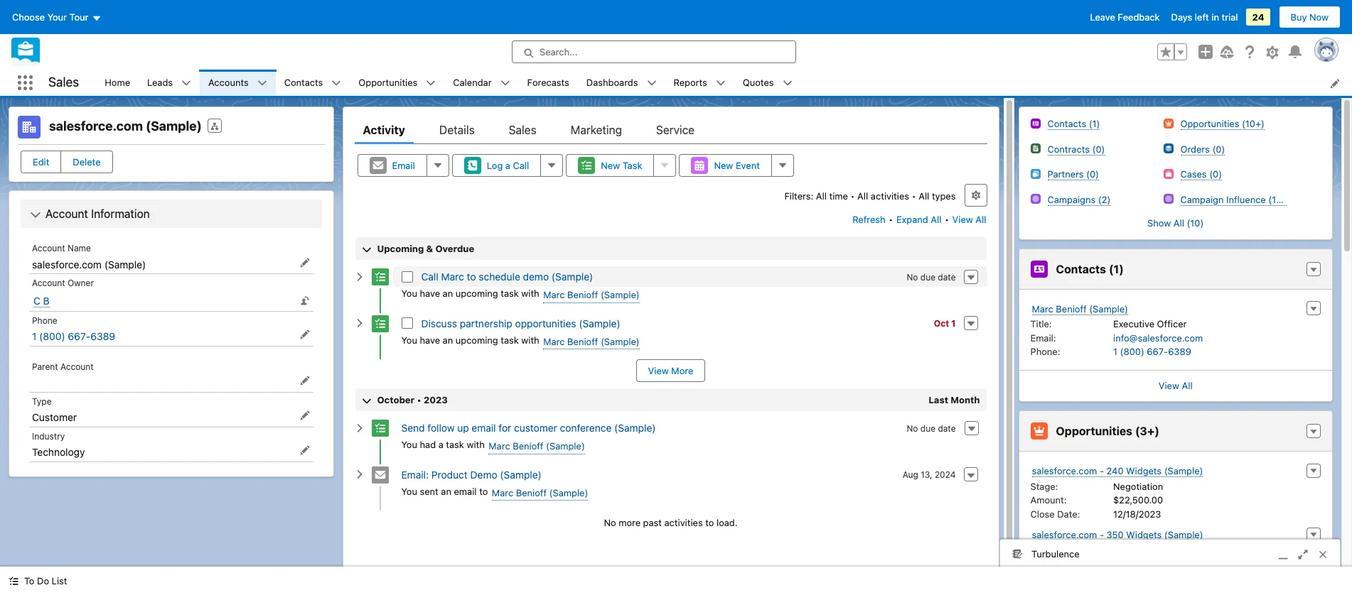 Task type: locate. For each thing, give the bounding box(es) containing it.
date:
[[1058, 509, 1081, 520]]

1 vertical spatial with
[[522, 335, 540, 346]]

1 vertical spatial task
[[501, 335, 519, 346]]

opportunities for opportunities (3+)
[[1056, 425, 1133, 438]]

all left types
[[919, 191, 930, 202]]

you have an upcoming task with marc benioff (sample) down call marc to schedule demo (sample) link
[[401, 288, 640, 301]]

you down upcoming
[[401, 288, 417, 299]]

new for new task
[[601, 160, 620, 171]]

do
[[37, 576, 49, 587]]

marc down demo
[[544, 289, 565, 301]]

amount: inside closed won amount:
[[1031, 559, 1067, 570]]

salesforce.com (sample) down home link
[[49, 119, 202, 134]]

account for account name
[[32, 243, 65, 254]]

information
[[91, 208, 150, 220]]

contacts list item
[[276, 70, 350, 96]]

0 vertical spatial no due date
[[907, 272, 956, 283]]

no down expand
[[907, 272, 918, 283]]

2 due from the top
[[921, 424, 936, 434]]

you inside the you sent an email to marc benioff (sample)
[[401, 486, 417, 498]]

salesforce.com (sample)
[[49, 119, 202, 134], [32, 259, 146, 271]]

opportunities image up the 'orders' image
[[1164, 118, 1174, 128]]

1 have from the top
[[420, 288, 440, 299]]

•
[[851, 191, 855, 202], [912, 191, 916, 202], [889, 214, 893, 225], [945, 214, 949, 225], [417, 395, 422, 406]]

due up the "oct"
[[921, 272, 936, 283]]

view all link down info@salesforce.com link at bottom right
[[1019, 370, 1333, 402]]

accounts
[[208, 77, 249, 88]]

marc benioff (sample) link down 'customer'
[[489, 440, 585, 455]]

new inside new task button
[[601, 160, 620, 171]]

marc benioff (sample) link down "demo"
[[492, 487, 588, 502]]

filters:
[[785, 191, 814, 202]]

log a call
[[487, 160, 529, 171]]

0 horizontal spatial (800)
[[39, 331, 65, 343]]

to left schedule
[[467, 271, 476, 283]]

(800) inside marc benioff (sample) element
[[1120, 346, 1145, 358]]

contacts for contacts
[[284, 77, 323, 88]]

0 horizontal spatial opportunities
[[359, 77, 418, 88]]

1 stage: from the top
[[1031, 481, 1059, 492]]

leads list item
[[139, 70, 200, 96]]

no due date
[[907, 272, 956, 283], [907, 424, 956, 434]]

0 vertical spatial sales
[[48, 75, 79, 90]]

email inside the you sent an email to marc benioff (sample)
[[454, 486, 477, 498]]

1 horizontal spatial a
[[506, 160, 511, 171]]

marc benioff (sample) link down opportunities
[[544, 335, 640, 350]]

aug
[[903, 470, 919, 481]]

1 (800) 667-6389 link up parent account on the bottom of page
[[32, 331, 115, 343]]

send follow up email for customer conference (sample)
[[401, 423, 656, 435]]

task
[[501, 288, 519, 299], [501, 335, 519, 346], [446, 440, 464, 451]]

0 vertical spatial task image
[[372, 316, 389, 333]]

calendar link
[[445, 70, 500, 96]]

0 vertical spatial due
[[921, 272, 936, 283]]

account right parent
[[60, 362, 94, 372]]

0 horizontal spatial view
[[648, 366, 669, 377]]

to inside the you sent an email to marc benioff (sample)
[[479, 486, 488, 498]]

1 horizontal spatial opportunities image
[[1164, 118, 1174, 128]]

with down demo
[[522, 288, 540, 299]]

0 horizontal spatial email:
[[401, 469, 429, 481]]

task down up
[[446, 440, 464, 451]]

last month
[[929, 395, 980, 406]]

accounts list item
[[200, 70, 276, 96]]

stage: for salesforce.com - 240 widgets (sample)
[[1031, 481, 1059, 492]]

2 you have an upcoming task with marc benioff (sample) from the top
[[401, 335, 640, 348]]

0 vertical spatial amount:
[[1031, 495, 1067, 506]]

0 horizontal spatial sales
[[48, 75, 79, 90]]

new event
[[714, 160, 760, 171]]

$35,000.00
[[1114, 559, 1164, 570]]

view all link down types
[[952, 208, 987, 231]]

you have an upcoming task with marc benioff (sample)
[[401, 288, 640, 301], [401, 335, 640, 348]]

you down send
[[401, 440, 417, 451]]

1 amount: from the top
[[1031, 495, 1067, 506]]

email: up phone:
[[1031, 332, 1057, 344]]

account information
[[46, 208, 150, 220]]

campaign influence image
[[1164, 194, 1174, 204]]

quotes link
[[734, 70, 783, 96]]

a right log
[[506, 160, 511, 171]]

amount: down close on the bottom of page
[[1031, 559, 1067, 570]]

view left more on the bottom of the page
[[648, 366, 669, 377]]

trial
[[1222, 11, 1238, 23]]

marketing
[[571, 124, 622, 137]]

1 horizontal spatial 6389
[[1169, 346, 1192, 358]]

1 horizontal spatial activities
[[871, 191, 910, 202]]

forecasts
[[527, 77, 570, 88]]

view down info@salesforce.com link at bottom right
[[1159, 380, 1180, 391]]

refresh • expand all • view all
[[853, 214, 987, 225]]

2 vertical spatial task
[[446, 440, 464, 451]]

text default image right calendar on the left top of page
[[500, 78, 510, 88]]

task image
[[372, 269, 389, 286]]

1 new from the left
[[601, 160, 620, 171]]

marketing link
[[571, 116, 622, 144]]

(3+)
[[1136, 425, 1160, 438]]

1 due from the top
[[921, 272, 936, 283]]

0 vertical spatial salesforce.com (sample)
[[49, 119, 202, 134]]

667- down info@salesforce.com link at bottom right
[[1147, 346, 1169, 358]]

closed
[[1114, 545, 1144, 556]]

0 horizontal spatial contacts
[[284, 77, 323, 88]]

accounts link
[[200, 70, 257, 96]]

buy now
[[1291, 11, 1329, 23]]

marc inside the you sent an email to marc benioff (sample)
[[492, 488, 514, 499]]

group
[[1158, 43, 1188, 60]]

1 vertical spatial due
[[921, 424, 936, 434]]

0 vertical spatial view all link
[[952, 208, 987, 231]]

widgets up won
[[1127, 530, 1162, 541]]

0 vertical spatial 1 (800) 667-6389
[[32, 331, 115, 343]]

0 vertical spatial upcoming
[[456, 288, 498, 299]]

1 horizontal spatial contacts
[[1056, 263, 1107, 276]]

1 vertical spatial date
[[938, 424, 956, 434]]

1 task image from the top
[[372, 316, 389, 333]]

calendar
[[453, 77, 492, 88]]

13,
[[921, 470, 933, 481]]

0 vertical spatial call
[[513, 160, 529, 171]]

6389 down info@salesforce.com link at bottom right
[[1169, 346, 1192, 358]]

executive officer email:
[[1031, 319, 1187, 344]]

0 vertical spatial task
[[501, 288, 519, 299]]

view more button
[[636, 360, 706, 383]]

1 vertical spatial opportunities image
[[1031, 423, 1048, 440]]

1 vertical spatial view all link
[[1019, 370, 1333, 402]]

text default image inside leads list item
[[181, 78, 191, 88]]

salesforce.com - 240 widgets (sample)
[[1032, 466, 1204, 477]]

(800) down executive
[[1120, 346, 1145, 358]]

new inside button
[[714, 160, 733, 171]]

1 (800) 667-6389 link down info@salesforce.com
[[1114, 346, 1192, 358]]

service
[[656, 124, 695, 137]]

1 you from the top
[[401, 288, 417, 299]]

due for you have an upcoming task with marc benioff (sample)
[[921, 272, 936, 283]]

1 horizontal spatial 667-
[[1147, 346, 1169, 358]]

no due date for you have an upcoming task with marc benioff (sample)
[[907, 272, 956, 283]]

contracts (0) link
[[1048, 143, 1106, 156]]

marc up title: at the right bottom
[[1032, 303, 1054, 315]]

more
[[672, 366, 694, 377]]

view for view all
[[1159, 380, 1180, 391]]

1 horizontal spatial new
[[714, 160, 733, 171]]

upcoming down partnership
[[456, 335, 498, 346]]

- for 350
[[1100, 530, 1104, 541]]

1 vertical spatial have
[[420, 335, 440, 346]]

have up discuss
[[420, 288, 440, 299]]

1 vertical spatial call
[[421, 271, 439, 283]]

0 vertical spatial opportunities
[[359, 77, 418, 88]]

2 vertical spatial view
[[1159, 380, 1180, 391]]

benioff down you had a task with marc benioff (sample)
[[516, 488, 547, 499]]

salesforce.com (sample) down name on the left top of the page
[[32, 259, 146, 271]]

text default image inside opportunities list item
[[426, 78, 436, 88]]

contacts inside list item
[[284, 77, 323, 88]]

0 vertical spatial 1
[[952, 319, 956, 329]]

call right log
[[513, 160, 529, 171]]

in
[[1212, 11, 1220, 23]]

to down "demo"
[[479, 486, 488, 498]]

0 vertical spatial a
[[506, 160, 511, 171]]

marc down "demo"
[[492, 488, 514, 499]]

a right the had
[[439, 440, 444, 451]]

2 vertical spatial an
[[441, 486, 452, 498]]

benioff inside you had a task with marc benioff (sample)
[[513, 441, 544, 452]]

0 horizontal spatial to
[[467, 271, 476, 283]]

task image
[[372, 316, 389, 333], [372, 421, 389, 438]]

6389 inside marc benioff (sample) element
[[1169, 346, 1192, 358]]

2 - from the top
[[1100, 530, 1104, 541]]

salesforce.com down account name
[[32, 259, 102, 271]]

partners (0) link
[[1048, 168, 1099, 182]]

a inside you had a task with marc benioff (sample)
[[439, 440, 444, 451]]

2 vertical spatial with
[[467, 440, 485, 451]]

1 down the executive officer email:
[[1114, 346, 1118, 358]]

0 vertical spatial contacts
[[284, 77, 323, 88]]

you up october  •  2023
[[401, 335, 417, 346]]

salesforce.com - 240 widgets (sample) element
[[1019, 461, 1333, 525]]

customer
[[32, 412, 77, 424]]

opportunities (3+)
[[1056, 425, 1160, 438]]

marc down for
[[489, 441, 510, 452]]

executive
[[1114, 319, 1155, 330]]

contacts left (1)
[[1056, 263, 1107, 276]]

0 vertical spatial stage:
[[1031, 481, 1059, 492]]

- for 240
[[1100, 466, 1104, 477]]

1 you have an upcoming task with marc benioff (sample) from the top
[[401, 288, 640, 301]]

with for schedule
[[522, 288, 540, 299]]

• down types
[[945, 214, 949, 225]]

text default image inside to do list button
[[9, 577, 18, 587]]

text default image for quotes
[[783, 78, 793, 88]]

1 vertical spatial a
[[439, 440, 444, 451]]

350
[[1107, 530, 1124, 541]]

1 vertical spatial amount:
[[1031, 559, 1067, 570]]

0 horizontal spatial activities
[[665, 518, 703, 529]]

load.
[[717, 518, 738, 529]]

(sample) inside the you sent an email to marc benioff (sample)
[[549, 488, 588, 499]]

days
[[1172, 11, 1193, 23]]

1 horizontal spatial sales
[[509, 124, 537, 137]]

text default image left the 'to' on the left bottom
[[9, 577, 18, 587]]

1 vertical spatial (800)
[[1120, 346, 1145, 358]]

no up the aug in the right bottom of the page
[[907, 424, 918, 434]]

orders image
[[1164, 144, 1174, 154]]

new task button
[[566, 154, 655, 177]]

1 down phone
[[32, 331, 37, 343]]

0 vertical spatial you have an upcoming task with marc benioff (sample)
[[401, 288, 640, 301]]

orders (0)
[[1181, 143, 1226, 155]]

4 you from the top
[[401, 486, 417, 498]]

with for (sample)
[[522, 335, 540, 346]]

view all
[[1159, 380, 1193, 391]]

to inside status
[[706, 518, 714, 529]]

a inside button
[[506, 160, 511, 171]]

no more past activities to load. status
[[355, 517, 987, 531]]

2 date from the top
[[938, 424, 956, 434]]

delete
[[73, 156, 101, 168]]

have down discuss
[[420, 335, 440, 346]]

1 widgets from the top
[[1127, 466, 1162, 477]]

1 horizontal spatial opportunities
[[1056, 425, 1133, 438]]

2 amount: from the top
[[1031, 559, 1067, 570]]

conference
[[560, 423, 612, 435]]

2 you from the top
[[401, 335, 417, 346]]

all left time
[[816, 191, 827, 202]]

tab list
[[355, 116, 987, 144]]

new for new event
[[714, 160, 733, 171]]

1 horizontal spatial to
[[479, 486, 488, 498]]

list containing home
[[96, 70, 1353, 96]]

upcoming down schedule
[[456, 288, 498, 299]]

to for you
[[479, 486, 488, 498]]

1 vertical spatial upcoming
[[456, 335, 498, 346]]

(sample)
[[146, 119, 202, 134], [104, 259, 146, 271], [552, 271, 593, 283], [601, 289, 640, 301], [1090, 303, 1129, 315], [579, 318, 621, 330], [601, 336, 640, 348], [615, 423, 656, 435], [546, 441, 585, 452], [1165, 466, 1204, 477], [500, 469, 542, 481], [549, 488, 588, 499], [1165, 530, 1204, 541]]

1 vertical spatial activities
[[665, 518, 703, 529]]

contacts right accounts list item
[[284, 77, 323, 88]]

2 stage: from the top
[[1031, 545, 1059, 556]]

all
[[816, 191, 827, 202], [858, 191, 869, 202], [919, 191, 930, 202], [931, 214, 942, 225], [976, 214, 987, 225], [1174, 218, 1185, 229], [1182, 380, 1193, 391]]

you have an upcoming task with marc benioff (sample) down 'discuss partnership opportunities (sample)' link
[[401, 335, 640, 348]]

log a call button
[[452, 154, 541, 177]]

list
[[96, 70, 1353, 96]]

0 vertical spatial view
[[953, 214, 973, 225]]

- inside "salesforce.com - 240 widgets (sample)" link
[[1100, 466, 1104, 477]]

edit account name image
[[300, 258, 310, 268]]

0 vertical spatial email
[[472, 423, 496, 435]]

0 horizontal spatial 6389
[[90, 331, 115, 343]]

0 horizontal spatial new
[[601, 160, 620, 171]]

1 vertical spatial email
[[454, 486, 477, 498]]

your
[[47, 11, 67, 23]]

1 vertical spatial opportunities
[[1056, 425, 1133, 438]]

text default image
[[500, 78, 510, 88], [647, 78, 657, 88], [30, 210, 41, 221], [355, 272, 364, 282], [355, 424, 364, 434], [9, 577, 18, 587]]

&
[[426, 243, 433, 255]]

discuss
[[421, 318, 457, 330]]

account up account name
[[46, 208, 88, 220]]

dashboards link
[[578, 70, 647, 96]]

an up discuss
[[443, 288, 453, 299]]

1 vertical spatial view
[[648, 366, 669, 377]]

667- up parent account on the bottom of page
[[68, 331, 90, 343]]

(1)
[[1109, 263, 1124, 276]]

view all link
[[952, 208, 987, 231], [1019, 370, 1333, 402]]

you have an upcoming task with marc benioff (sample) for opportunities
[[401, 335, 640, 348]]

0 vertical spatial date
[[938, 272, 956, 283]]

2 no due date from the top
[[907, 424, 956, 434]]

text default image for leads
[[181, 78, 191, 88]]

an
[[443, 288, 453, 299], [443, 335, 453, 346], [441, 486, 452, 498]]

0 vertical spatial have
[[420, 288, 440, 299]]

sales up log a call
[[509, 124, 537, 137]]

refresh button
[[852, 208, 887, 231]]

text default image inside accounts list item
[[257, 78, 267, 88]]

have for discuss
[[420, 335, 440, 346]]

view inside view more button
[[648, 366, 669, 377]]

close
[[1031, 509, 1055, 520]]

text default image inside the reports list item
[[716, 78, 726, 88]]

2 have from the top
[[420, 335, 440, 346]]

new left the task
[[601, 160, 620, 171]]

task image down the october
[[372, 421, 389, 438]]

an down discuss
[[443, 335, 453, 346]]

text default image inside quotes list item
[[783, 78, 793, 88]]

2 new from the left
[[714, 160, 733, 171]]

1 vertical spatial stage:
[[1031, 545, 1059, 556]]

benioff inside marc benioff (sample) link
[[1056, 303, 1087, 315]]

had
[[420, 440, 436, 451]]

sales left home
[[48, 75, 79, 90]]

0 vertical spatial 667-
[[68, 331, 90, 343]]

opportunities up "activity" link
[[359, 77, 418, 88]]

upcoming for marc
[[456, 288, 498, 299]]

no for you have an upcoming task with marc benioff (sample)
[[907, 272, 918, 283]]

(800)
[[39, 331, 65, 343], [1120, 346, 1145, 358]]

0 horizontal spatial 1 (800) 667-6389
[[32, 331, 115, 343]]

text default image
[[181, 78, 191, 88], [257, 78, 267, 88], [332, 78, 342, 88], [426, 78, 436, 88], [716, 78, 726, 88], [783, 78, 793, 88], [355, 319, 364, 329], [355, 470, 364, 480]]

opportunities
[[359, 77, 418, 88], [1056, 425, 1133, 438]]

edit phone image
[[300, 330, 310, 340]]

task for to
[[501, 288, 519, 299]]

sent
[[420, 486, 439, 498]]

2 vertical spatial to
[[706, 518, 714, 529]]

salesforce.com - 350 widgets (sample) element
[[1019, 525, 1333, 589]]

0 horizontal spatial call
[[421, 271, 439, 283]]

forecasts link
[[519, 70, 578, 96]]

account left name on the left top of the page
[[32, 243, 65, 254]]

you for marc benioff (sample) link above opportunities
[[401, 288, 417, 299]]

benioff up the executive officer email:
[[1056, 303, 1087, 315]]

1 vertical spatial salesforce.com (sample)
[[32, 259, 146, 271]]

opportunities image
[[1164, 118, 1174, 128], [1031, 423, 1048, 440]]

date down last month at the bottom
[[938, 424, 956, 434]]

3 you from the top
[[401, 440, 417, 451]]

text default image inside contacts list item
[[332, 78, 342, 88]]

cases image
[[1164, 169, 1174, 179]]

- inside salesforce.com - 350 widgets (sample) link
[[1100, 530, 1104, 541]]

call inside button
[[513, 160, 529, 171]]

1 horizontal spatial 1 (800) 667-6389
[[1114, 346, 1192, 358]]

edit type image
[[300, 411, 310, 421]]

text default image up account name
[[30, 210, 41, 221]]

task down 'discuss partnership opportunities (sample)' link
[[501, 335, 519, 346]]

1 (800) 667-6389 down info@salesforce.com
[[1114, 346, 1192, 358]]

partners image
[[1031, 169, 1041, 179]]

stage: inside salesforce.com - 350 widgets (sample) element
[[1031, 545, 1059, 556]]

now
[[1310, 11, 1329, 23]]

contacts (1) link
[[1048, 117, 1101, 131]]

you have an upcoming task with marc benioff (sample) for to
[[401, 288, 640, 301]]

0 vertical spatial email:
[[1031, 332, 1057, 344]]

cases (0)
[[1181, 169, 1223, 180]]

0 vertical spatial opportunities image
[[1164, 118, 1174, 128]]

due down last
[[921, 424, 936, 434]]

1 vertical spatial -
[[1100, 530, 1104, 541]]

0 vertical spatial widgets
[[1127, 466, 1162, 477]]

upcoming & overdue
[[377, 243, 474, 255]]

1 upcoming from the top
[[456, 288, 498, 299]]

1 no due date from the top
[[907, 272, 956, 283]]

0 vertical spatial 1 (800) 667-6389 link
[[32, 331, 115, 343]]

text default image down search... button
[[647, 78, 657, 88]]

amount: up close on the bottom of page
[[1031, 495, 1067, 506]]

1 date from the top
[[938, 272, 956, 283]]

0 vertical spatial no
[[907, 272, 918, 283]]

0 vertical spatial with
[[522, 288, 540, 299]]

with down 'discuss partnership opportunities (sample)' link
[[522, 335, 540, 346]]

opportunities image left the opportunities (3+)
[[1031, 423, 1048, 440]]

2 task image from the top
[[372, 421, 389, 438]]

1 - from the top
[[1100, 466, 1104, 477]]

(800) down phone
[[39, 331, 65, 343]]

1 horizontal spatial call
[[513, 160, 529, 171]]

show all (10)
[[1148, 218, 1204, 229]]

0 vertical spatial -
[[1100, 466, 1104, 477]]

1 vertical spatial email:
[[401, 469, 429, 481]]

date for you had a task with marc benioff (sample)
[[938, 424, 956, 434]]

new left event
[[714, 160, 733, 171]]

1 vertical spatial 667-
[[1147, 346, 1169, 358]]

due
[[921, 272, 936, 283], [921, 424, 936, 434]]

1 vertical spatial contacts
[[1056, 263, 1107, 276]]

1 (800) 667-6389 inside marc benioff (sample) element
[[1114, 346, 1192, 358]]

view down types
[[953, 214, 973, 225]]

- left 240
[[1100, 466, 1104, 477]]

owner
[[68, 278, 94, 289]]

2 widgets from the top
[[1127, 530, 1162, 541]]

no left more
[[604, 518, 616, 529]]

1 vertical spatial 6389
[[1169, 346, 1192, 358]]

text default image inside calendar list item
[[500, 78, 510, 88]]

benioff down send follow up email for customer conference (sample)
[[513, 441, 544, 452]]

0 horizontal spatial 1 (800) 667-6389 link
[[32, 331, 115, 343]]

2 vertical spatial no
[[604, 518, 616, 529]]

2 upcoming from the top
[[456, 335, 498, 346]]

customer
[[514, 423, 557, 435]]

stage: down close on the bottom of page
[[1031, 545, 1059, 556]]

no due date down last
[[907, 424, 956, 434]]

opportunities up 240
[[1056, 425, 1133, 438]]

contacts
[[284, 77, 323, 88], [1056, 263, 1107, 276]]

no due date for you had a task with marc benioff (sample)
[[907, 424, 956, 434]]

1 vertical spatial 1 (800) 667-6389
[[1114, 346, 1192, 358]]

stage: inside salesforce.com - 240 widgets (sample) element
[[1031, 481, 1059, 492]]

1 vertical spatial an
[[443, 335, 453, 346]]

1 horizontal spatial (800)
[[1120, 346, 1145, 358]]

0 horizontal spatial 1
[[32, 331, 37, 343]]

0 vertical spatial 6389
[[90, 331, 115, 343]]

text default image inside dashboards "list item"
[[647, 78, 657, 88]]

email up you had a task with marc benioff (sample)
[[472, 423, 496, 435]]

2 horizontal spatial to
[[706, 518, 714, 529]]

contacts (1)
[[1048, 118, 1101, 129]]

benioff
[[568, 289, 598, 301], [1056, 303, 1087, 315], [568, 336, 598, 348], [513, 441, 544, 452], [516, 488, 547, 499]]

widgets up negotiation
[[1127, 466, 1162, 477]]

up
[[457, 423, 469, 435]]

activities up refresh
[[871, 191, 910, 202]]

email:
[[1031, 332, 1057, 344], [401, 469, 429, 481]]

negotiation
[[1114, 481, 1164, 492]]

account inside dropdown button
[[46, 208, 88, 220]]

(sample) inside you had a task with marc benioff (sample)
[[546, 441, 585, 452]]

1 vertical spatial no due date
[[907, 424, 956, 434]]

task image for you had a task with marc benioff (sample)
[[372, 421, 389, 438]]

1 vertical spatial you have an upcoming task with marc benioff (sample)
[[401, 335, 640, 348]]

1 vertical spatial to
[[479, 486, 488, 498]]

all left the (10)
[[1174, 218, 1185, 229]]

an for discuss
[[443, 335, 453, 346]]

1 vertical spatial no
[[907, 424, 918, 434]]

you inside you had a task with marc benioff (sample)
[[401, 440, 417, 451]]

account up b
[[32, 278, 65, 289]]

all right time
[[858, 191, 869, 202]]

opportunities inside list item
[[359, 77, 418, 88]]

quotes list item
[[734, 70, 801, 96]]

text default image left send
[[355, 424, 364, 434]]



Task type: vqa. For each thing, say whether or not it's contained in the screenshot.
top You logged a call
no



Task type: describe. For each thing, give the bounding box(es) containing it.
event
[[736, 160, 760, 171]]

all right expand
[[931, 214, 942, 225]]

campaign
[[1181, 194, 1224, 205]]

1 horizontal spatial view
[[953, 214, 973, 225]]

reports list item
[[665, 70, 734, 96]]

• right time
[[851, 191, 855, 202]]

type
[[32, 396, 52, 407]]

text default image for accounts
[[257, 78, 267, 88]]

task for opportunities
[[501, 335, 519, 346]]

have for call
[[420, 288, 440, 299]]

quotes
[[743, 77, 774, 88]]

title:
[[1031, 319, 1052, 330]]

salesforce.com up turbulence
[[1032, 530, 1098, 541]]

send
[[401, 423, 425, 435]]

1 vertical spatial 1
[[32, 331, 37, 343]]

schedule
[[479, 271, 520, 283]]

due for you had a task with marc benioff (sample)
[[921, 424, 936, 434]]

buy
[[1291, 11, 1307, 23]]

1 horizontal spatial view all link
[[1019, 370, 1333, 402]]

campaign influence (10+) link
[[1181, 193, 1292, 207]]

• up expand
[[912, 191, 916, 202]]

2024
[[935, 470, 956, 481]]

show all (10) link
[[1148, 218, 1204, 229]]

calendar list item
[[445, 70, 519, 96]]

days left in trial
[[1172, 11, 1238, 23]]

1 horizontal spatial 1
[[952, 319, 956, 329]]

discuss partnership opportunities (sample)
[[421, 318, 621, 330]]

an for call
[[443, 288, 453, 299]]

marc down opportunities
[[544, 336, 565, 348]]

discuss partnership opportunities (sample) link
[[421, 318, 621, 330]]

marc benioff (sample) link up opportunities
[[544, 289, 640, 303]]

follow
[[428, 423, 455, 435]]

task image for you have an upcoming task with marc benioff (sample)
[[372, 316, 389, 333]]

all down info@salesforce.com link at bottom right
[[1182, 380, 1193, 391]]

time
[[830, 191, 848, 202]]

marc inside you had a task with marc benioff (sample)
[[489, 441, 510, 452]]

oct
[[934, 319, 950, 329]]

date for you have an upcoming task with marc benioff (sample)
[[938, 272, 956, 283]]

product
[[432, 469, 468, 481]]

upcoming for partnership
[[456, 335, 498, 346]]

0 vertical spatial activities
[[871, 191, 910, 202]]

task inside you had a task with marc benioff (sample)
[[446, 440, 464, 451]]

opportunities list item
[[350, 70, 445, 96]]

details
[[439, 124, 475, 137]]

contacts for contacts (1)
[[1056, 263, 1107, 276]]

call marc to schedule demo (sample)
[[421, 271, 593, 283]]

expand all button
[[896, 208, 943, 231]]

salesforce.com - 240 widgets (sample) link
[[1032, 465, 1204, 479]]

c
[[33, 295, 40, 307]]

info@salesforce.com
[[1114, 332, 1204, 344]]

you for marc benioff (sample) link underneath 'customer'
[[401, 440, 417, 451]]

0 vertical spatial to
[[467, 271, 476, 283]]

text default image inside account information dropdown button
[[30, 210, 41, 221]]

details link
[[439, 116, 475, 144]]

email: inside the executive officer email:
[[1031, 332, 1057, 344]]

email: product demo (sample) link
[[401, 469, 542, 481]]

opportunities
[[515, 318, 576, 330]]

search... button
[[512, 41, 797, 63]]

contacts link
[[276, 70, 332, 96]]

upcoming & overdue button
[[355, 238, 987, 260]]

dashboards
[[587, 77, 638, 88]]

benioff down opportunities
[[568, 336, 598, 348]]

upcoming
[[377, 243, 424, 255]]

with inside you had a task with marc benioff (sample)
[[467, 440, 485, 451]]

amount: inside negotiation amount:
[[1031, 495, 1067, 506]]

view for view more
[[648, 366, 669, 377]]

text default image for opportunities
[[426, 78, 436, 88]]

turbulence
[[1032, 549, 1080, 560]]

campaigns image
[[1031, 194, 1041, 204]]

new task
[[601, 160, 643, 171]]

feedback
[[1118, 11, 1160, 23]]

1 inside marc benioff (sample) element
[[1114, 346, 1118, 358]]

partners (0)
[[1048, 169, 1099, 180]]

edit
[[33, 156, 49, 168]]

widgets for 350
[[1127, 530, 1162, 541]]

email: product demo (sample)
[[401, 469, 542, 481]]

month
[[951, 395, 980, 406]]

salesforce.com up delete
[[49, 119, 143, 134]]

name
[[68, 243, 91, 254]]

contacts image
[[1031, 261, 1048, 278]]

opportunities link
[[350, 70, 426, 96]]

opportunities (10+) link
[[1181, 117, 1265, 131]]

demo
[[523, 271, 549, 283]]

past
[[643, 518, 662, 529]]

email for for
[[472, 423, 496, 435]]

delete button
[[61, 151, 113, 174]]

dashboards list item
[[578, 70, 665, 96]]

call marc to schedule demo (sample) link
[[421, 271, 593, 283]]

show
[[1148, 218, 1171, 229]]

email button
[[357, 154, 427, 177]]

october
[[377, 395, 415, 406]]

• left expand
[[889, 214, 893, 225]]

choose your tour
[[12, 11, 89, 23]]

2023
[[424, 395, 448, 406]]

12/18/2023
[[1114, 509, 1162, 520]]

no more past activities to load.
[[604, 518, 738, 529]]

benioff up opportunities
[[568, 289, 598, 301]]

sales link
[[509, 116, 537, 144]]

list
[[52, 576, 67, 587]]

1 vertical spatial sales
[[509, 124, 537, 137]]

activity link
[[363, 116, 405, 144]]

tour
[[69, 11, 89, 23]]

edit parent account image
[[300, 376, 310, 386]]

widgets for 240
[[1127, 466, 1162, 477]]

buy now button
[[1279, 6, 1341, 28]]

email for to
[[454, 486, 477, 498]]

to do list button
[[0, 568, 76, 596]]

(10)
[[1187, 218, 1204, 229]]

contracts image
[[1031, 144, 1041, 154]]

salesforce.com up negotiation amount:
[[1032, 466, 1098, 477]]

campaigns (2)
[[1048, 194, 1111, 205]]

leads
[[147, 77, 173, 88]]

parent account
[[32, 362, 94, 372]]

text default image for reports
[[716, 78, 726, 88]]

activities inside status
[[665, 518, 703, 529]]

marc benioff (sample) element
[[1019, 298, 1333, 362]]

b
[[43, 295, 50, 307]]

opportunities image for opportunities (10+)
[[1164, 118, 1174, 128]]

all right expand all button
[[976, 214, 987, 225]]

667- inside marc benioff (sample) element
[[1147, 346, 1169, 358]]

benioff inside the you sent an email to marc benioff (sample)
[[516, 488, 547, 499]]

industry
[[32, 431, 65, 442]]

stage: for salesforce.com - 350 widgets (sample)
[[1031, 545, 1059, 556]]

tab list containing activity
[[355, 116, 987, 144]]

opportunities for opportunities
[[359, 77, 418, 88]]

to for no
[[706, 518, 714, 529]]

search...
[[540, 46, 578, 58]]

opportunities image for opportunities
[[1031, 423, 1048, 440]]

no for you had a task with marc benioff (sample)
[[907, 424, 918, 434]]

contacts image
[[1031, 118, 1041, 128]]

view more
[[648, 366, 694, 377]]

closed won amount:
[[1031, 545, 1165, 570]]

marc benioff (sample) link up the executive officer email:
[[1032, 303, 1129, 316]]

info@salesforce.com link
[[1114, 332, 1204, 344]]

• left the 2023
[[417, 395, 422, 406]]

1 horizontal spatial 1 (800) 667-6389 link
[[1114, 346, 1192, 358]]

home link
[[96, 70, 139, 96]]

for
[[499, 423, 512, 435]]

24
[[1253, 11, 1265, 23]]

account for account owner
[[32, 278, 65, 289]]

orders (0) link
[[1181, 143, 1226, 156]]

text default image for contacts
[[332, 78, 342, 88]]

you for marc benioff (sample) link underneath opportunities
[[401, 335, 417, 346]]

reports
[[674, 77, 707, 88]]

marc down overdue
[[441, 271, 464, 283]]

influence (10+)
[[1227, 194, 1292, 205]]

0 horizontal spatial 667-
[[68, 331, 90, 343]]

email image
[[372, 467, 389, 484]]

info@salesforce.com phone:
[[1031, 332, 1204, 358]]

text default image left task image
[[355, 272, 364, 282]]

0 horizontal spatial view all link
[[952, 208, 987, 231]]

edit industry image
[[300, 446, 310, 456]]

no inside status
[[604, 518, 616, 529]]

edit button
[[21, 151, 61, 174]]

account for account information
[[46, 208, 88, 220]]

choose
[[12, 11, 45, 23]]

you for marc benioff (sample) link below "demo"
[[401, 486, 417, 498]]

an inside the you sent an email to marc benioff (sample)
[[441, 486, 452, 498]]



